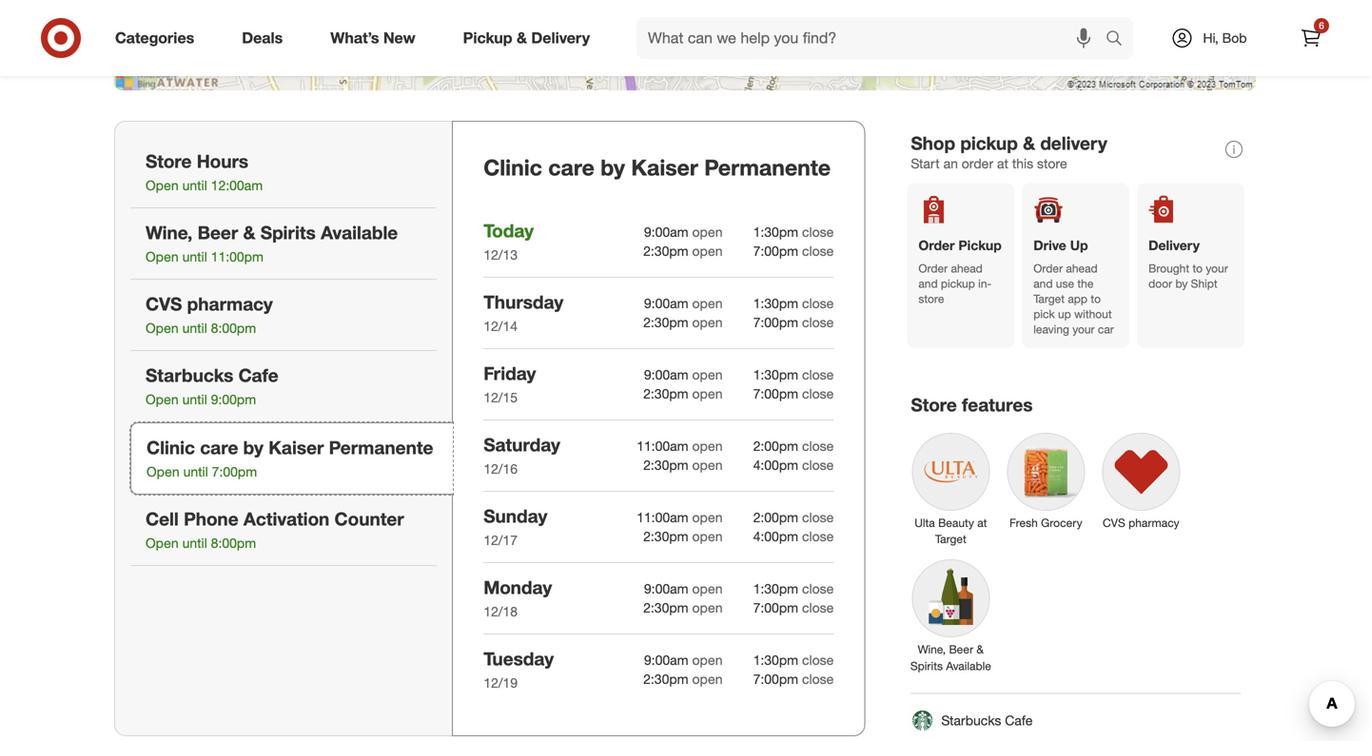 Task type: locate. For each thing, give the bounding box(es) containing it.
7 open from the top
[[692, 438, 723, 454]]

delivery
[[1041, 132, 1108, 154]]

4 1:30pm close from the top
[[753, 580, 834, 597]]

0 vertical spatial pickup
[[961, 132, 1018, 154]]

until down phone
[[182, 535, 207, 552]]

1 horizontal spatial delivery
[[1149, 237, 1200, 254]]

care
[[548, 154, 595, 181], [200, 437, 238, 459]]

1 horizontal spatial available
[[946, 659, 992, 673]]

until up phone
[[183, 464, 208, 480]]

1 horizontal spatial by
[[601, 154, 625, 181]]

kaiser
[[631, 154, 698, 181], [269, 437, 324, 459]]

saturday 12/16
[[484, 434, 560, 477]]

& inside shop pickup & delivery start an order at this store
[[1023, 132, 1036, 154]]

13 close from the top
[[802, 652, 834, 668]]

this
[[1013, 155, 1034, 172]]

1 horizontal spatial your
[[1206, 261, 1228, 276]]

2:30pm open for saturday
[[643, 457, 723, 473]]

starbucks up 9:00pm
[[146, 365, 233, 386]]

clinic
[[484, 154, 542, 181], [147, 437, 195, 459]]

8:00pm down phone
[[211, 535, 256, 552]]

pharmacy down 11:00pm
[[187, 293, 273, 315]]

1 11:00am open from the top
[[637, 438, 723, 454]]

1 vertical spatial 4:00pm close
[[753, 528, 834, 545]]

6 close from the top
[[802, 385, 834, 402]]

1 horizontal spatial clinic
[[484, 154, 542, 181]]

7 2:30pm from the top
[[643, 671, 689, 688]]

delivery
[[531, 29, 590, 47], [1149, 237, 1200, 254]]

2 ahead from the left
[[1066, 261, 1098, 276]]

12 close from the top
[[802, 599, 834, 616]]

delivery brought to your door by shipt
[[1149, 237, 1228, 291]]

5 1:30pm close from the top
[[753, 652, 834, 668]]

your
[[1206, 261, 1228, 276], [1073, 322, 1095, 337]]

1 vertical spatial clinic
[[147, 437, 195, 459]]

beer up starbucks cafe
[[949, 643, 974, 657]]

kaiser inside "clinic care by kaiser permanente open until 7:00pm"
[[269, 437, 324, 459]]

categories
[[115, 29, 194, 47]]

permanente
[[704, 154, 831, 181], [329, 437, 433, 459]]

and inside order pickup order ahead and pickup in- store
[[919, 277, 938, 291]]

1 vertical spatial starbucks
[[942, 712, 1002, 729]]

available
[[321, 222, 398, 244], [946, 659, 992, 673]]

start
[[911, 155, 940, 172]]

cell phone activation counter open until 8:00pm
[[146, 508, 404, 552]]

clinic up today on the left of the page
[[484, 154, 542, 181]]

1:30pm for thursday
[[753, 295, 799, 312]]

pharmacy
[[187, 293, 273, 315], [1129, 516, 1180, 530]]

1 horizontal spatial cvs
[[1103, 516, 1126, 530]]

store inside store hours open until 12:00am
[[146, 150, 192, 172]]

4 close from the top
[[802, 314, 834, 331]]

by for clinic care by kaiser permanente
[[601, 154, 625, 181]]

friday
[[484, 363, 536, 384]]

2 11:00am open from the top
[[637, 509, 723, 526]]

1 horizontal spatial beer
[[949, 643, 974, 657]]

1 vertical spatial 2:00pm
[[753, 509, 799, 526]]

2:30pm for tuesday
[[643, 671, 689, 688]]

ahead
[[951, 261, 983, 276], [1066, 261, 1098, 276]]

open up cell
[[147, 464, 180, 480]]

1 vertical spatial delivery
[[1149, 237, 1200, 254]]

pickup inside order pickup order ahead and pickup in- store
[[941, 277, 975, 291]]

cell
[[146, 508, 179, 530]]

order inside the drive up order ahead and use the target app to pick up without leaving your car
[[1034, 261, 1063, 276]]

1 8:00pm from the top
[[211, 320, 256, 337]]

1 vertical spatial beer
[[949, 643, 974, 657]]

1 horizontal spatial kaiser
[[631, 154, 698, 181]]

pickup up in-
[[959, 237, 1002, 254]]

0 vertical spatial wine,
[[146, 222, 193, 244]]

11:00am for sunday
[[637, 509, 689, 526]]

spirits up 11:00pm
[[261, 222, 316, 244]]

0 vertical spatial by
[[601, 154, 625, 181]]

to up without
[[1091, 292, 1101, 306]]

drive
[[1034, 237, 1067, 254]]

ulta
[[915, 516, 935, 530]]

at inside shop pickup & delivery start an order at this store
[[997, 155, 1009, 172]]

0 vertical spatial 2:00pm close
[[753, 438, 834, 454]]

1 horizontal spatial pickup
[[959, 237, 1002, 254]]

hi,
[[1203, 30, 1219, 46]]

permanente inside "clinic care by kaiser permanente open until 7:00pm"
[[329, 437, 433, 459]]

1 vertical spatial 4:00pm
[[753, 528, 799, 545]]

5 2:30pm open from the top
[[643, 528, 723, 545]]

5 9:00am from the top
[[644, 652, 689, 668]]

0 vertical spatial pickup
[[463, 29, 513, 47]]

1 horizontal spatial starbucks
[[942, 712, 1002, 729]]

and left in-
[[919, 277, 938, 291]]

pickup left in-
[[941, 277, 975, 291]]

5 open from the top
[[692, 366, 723, 383]]

1 horizontal spatial care
[[548, 154, 595, 181]]

your inside the drive up order ahead and use the target app to pick up without leaving your car
[[1073, 322, 1095, 337]]

1 4:00pm from the top
[[753, 457, 799, 473]]

open inside cvs pharmacy open until 8:00pm
[[146, 320, 179, 337]]

ahead up the at the top right of the page
[[1066, 261, 1098, 276]]

9:00am open for today
[[644, 224, 723, 240]]

0 horizontal spatial target
[[935, 532, 967, 546]]

sunday
[[484, 505, 548, 527]]

1 vertical spatial at
[[978, 516, 987, 530]]

2:30pm open for monday
[[643, 599, 723, 616]]

1 2:00pm from the top
[[753, 438, 799, 454]]

0 vertical spatial kaiser
[[631, 154, 698, 181]]

1 vertical spatial pharmacy
[[1129, 516, 1180, 530]]

spirits for wine, beer & spirits available open until 11:00pm
[[261, 222, 316, 244]]

spirits inside 'wine, beer & spirits available'
[[911, 659, 943, 673]]

2 11:00am from the top
[[637, 509, 689, 526]]

order
[[919, 237, 955, 254], [919, 261, 948, 276], [1034, 261, 1063, 276]]

0 horizontal spatial your
[[1073, 322, 1095, 337]]

2:30pm for friday
[[643, 385, 689, 402]]

3 2:30pm open from the top
[[643, 385, 723, 402]]

1 horizontal spatial store
[[1037, 155, 1068, 172]]

4 9:00am from the top
[[644, 580, 689, 597]]

1:30pm for tuesday
[[753, 652, 799, 668]]

close
[[802, 224, 834, 240], [802, 243, 834, 259], [802, 295, 834, 312], [802, 314, 834, 331], [802, 366, 834, 383], [802, 385, 834, 402], [802, 438, 834, 454], [802, 457, 834, 473], [802, 509, 834, 526], [802, 528, 834, 545], [802, 580, 834, 597], [802, 599, 834, 616], [802, 652, 834, 668], [802, 671, 834, 688]]

9:00am open for tuesday
[[644, 652, 723, 668]]

2 8:00pm from the top
[[211, 535, 256, 552]]

2:30pm for monday
[[643, 599, 689, 616]]

pickup right new
[[463, 29, 513, 47]]

1 ahead from the left
[[951, 261, 983, 276]]

open up cvs pharmacy open until 8:00pm
[[146, 249, 179, 265]]

1 vertical spatial by
[[1176, 277, 1188, 291]]

open
[[146, 177, 179, 194], [146, 249, 179, 265], [146, 320, 179, 337], [146, 391, 179, 408], [147, 464, 180, 480], [146, 535, 179, 552]]

door
[[1149, 277, 1173, 291]]

9:00am
[[644, 224, 689, 240], [644, 295, 689, 312], [644, 366, 689, 383], [644, 580, 689, 597], [644, 652, 689, 668]]

4 open from the top
[[692, 314, 723, 331]]

and for order
[[919, 277, 938, 291]]

2 7:00pm close from the top
[[753, 314, 834, 331]]

0 horizontal spatial clinic
[[147, 437, 195, 459]]

until up starbucks cafe open until 9:00pm
[[182, 320, 207, 337]]

1 horizontal spatial cafe
[[1005, 712, 1033, 729]]

available inside wine, beer & spirits available open until 11:00pm
[[321, 222, 398, 244]]

2:00pm close for saturday
[[753, 438, 834, 454]]

by inside delivery brought to your door by shipt
[[1176, 277, 1188, 291]]

0 vertical spatial clinic
[[484, 154, 542, 181]]

pharmacy right grocery at the bottom of the page
[[1129, 516, 1180, 530]]

0 horizontal spatial and
[[919, 277, 938, 291]]

2 open from the top
[[692, 243, 723, 259]]

ahead up in-
[[951, 261, 983, 276]]

11:00am open for sunday
[[637, 509, 723, 526]]

store
[[1037, 155, 1068, 172], [919, 292, 945, 306]]

1 horizontal spatial store
[[911, 394, 957, 416]]

4:00pm close for sunday
[[753, 528, 834, 545]]

store inside order pickup order ahead and pickup in- store
[[919, 292, 945, 306]]

12 open from the top
[[692, 599, 723, 616]]

clinic for clinic care by kaiser permanente
[[484, 154, 542, 181]]

pickup
[[961, 132, 1018, 154], [941, 277, 975, 291]]

5 9:00am open from the top
[[644, 652, 723, 668]]

open inside starbucks cafe open until 9:00pm
[[146, 391, 179, 408]]

2 2:00pm from the top
[[753, 509, 799, 526]]

4 9:00am open from the top
[[644, 580, 723, 597]]

0 horizontal spatial at
[[978, 516, 987, 530]]

13 open from the top
[[692, 652, 723, 668]]

beer for wine, beer & spirits available
[[949, 643, 974, 657]]

2:00pm for sunday
[[753, 509, 799, 526]]

wine, inside wine, beer & spirits available open until 11:00pm
[[146, 222, 193, 244]]

drive up order ahead and use the target app to pick up without leaving your car
[[1034, 237, 1114, 337]]

1 vertical spatial wine,
[[918, 643, 946, 657]]

app
[[1068, 292, 1088, 306]]

clinic care by kaiser permanente open until 7:00pm
[[147, 437, 433, 480]]

cvs pharmacy open until 8:00pm
[[146, 293, 273, 337]]

2:30pm open
[[643, 243, 723, 259], [643, 314, 723, 331], [643, 385, 723, 402], [643, 457, 723, 473], [643, 528, 723, 545], [643, 599, 723, 616], [643, 671, 723, 688]]

1 4:00pm close from the top
[[753, 457, 834, 473]]

and for drive
[[1034, 277, 1053, 291]]

1 vertical spatial store
[[911, 394, 957, 416]]

beer
[[198, 222, 238, 244], [949, 643, 974, 657]]

wine, for wine, beer & spirits available open until 11:00pm
[[146, 222, 193, 244]]

at right beauty
[[978, 516, 987, 530]]

0 vertical spatial 11:00am
[[637, 438, 689, 454]]

4 2:30pm from the top
[[643, 457, 689, 473]]

until inside cvs pharmacy open until 8:00pm
[[182, 320, 207, 337]]

6 2:30pm open from the top
[[643, 599, 723, 616]]

your inside delivery brought to your door by shipt
[[1206, 261, 1228, 276]]

beer inside 'wine, beer & spirits available'
[[949, 643, 974, 657]]

5 1:30pm from the top
[[753, 652, 799, 668]]

1:30pm close for monday
[[753, 580, 834, 597]]

cvs for cvs pharmacy
[[1103, 516, 1126, 530]]

4 1:30pm from the top
[[753, 580, 799, 597]]

0 vertical spatial store
[[1037, 155, 1068, 172]]

pickup up the order on the right of the page
[[961, 132, 1018, 154]]

2:30pm open for thursday
[[643, 314, 723, 331]]

0 horizontal spatial by
[[243, 437, 264, 459]]

7:00pm for friday
[[753, 385, 799, 402]]

spirits up starbucks cafe
[[911, 659, 943, 673]]

1 vertical spatial your
[[1073, 322, 1095, 337]]

ahead for up
[[1066, 261, 1098, 276]]

target down beauty
[[935, 532, 967, 546]]

permanente for clinic care by kaiser permanente
[[704, 154, 831, 181]]

0 horizontal spatial available
[[321, 222, 398, 244]]

0 vertical spatial to
[[1193, 261, 1203, 276]]

11:00am for saturday
[[637, 438, 689, 454]]

1 vertical spatial 2:00pm close
[[753, 509, 834, 526]]

0 vertical spatial cvs
[[146, 293, 182, 315]]

pharmacy inside cvs pharmacy open until 8:00pm
[[187, 293, 273, 315]]

2 and from the left
[[1034, 277, 1053, 291]]

4 7:00pm close from the top
[[753, 599, 834, 616]]

1 vertical spatial available
[[946, 659, 992, 673]]

cvs inside cvs pharmacy open until 8:00pm
[[146, 293, 182, 315]]

5 7:00pm close from the top
[[753, 671, 834, 688]]

leaving
[[1034, 322, 1070, 337]]

2:00pm for saturday
[[753, 438, 799, 454]]

1 vertical spatial cvs
[[1103, 516, 1126, 530]]

0 vertical spatial 4:00pm close
[[753, 457, 834, 473]]

0 vertical spatial cafe
[[239, 365, 279, 386]]

1 vertical spatial pickup
[[959, 237, 1002, 254]]

4:00pm close for saturday
[[753, 457, 834, 473]]

beer for wine, beer & spirits available open until 11:00pm
[[198, 222, 238, 244]]

what's new link
[[314, 17, 439, 59]]

your down without
[[1073, 322, 1095, 337]]

until left 11:00pm
[[182, 249, 207, 265]]

new
[[383, 29, 416, 47]]

at
[[997, 155, 1009, 172], [978, 516, 987, 530]]

1 vertical spatial permanente
[[329, 437, 433, 459]]

1 2:00pm close from the top
[[753, 438, 834, 454]]

ahead inside the drive up order ahead and use the target app to pick up without leaving your car
[[1066, 261, 1098, 276]]

2 4:00pm from the top
[[753, 528, 799, 545]]

1 2:30pm open from the top
[[643, 243, 723, 259]]

1 9:00am from the top
[[644, 224, 689, 240]]

1 vertical spatial care
[[200, 437, 238, 459]]

in-
[[979, 277, 992, 291]]

cafe
[[239, 365, 279, 386], [1005, 712, 1033, 729]]

1 open from the top
[[692, 224, 723, 240]]

10 close from the top
[[802, 528, 834, 545]]

permanente for clinic care by kaiser permanente open until 7:00pm
[[329, 437, 433, 459]]

deals link
[[226, 17, 307, 59]]

open left 12:00am
[[146, 177, 179, 194]]

1 2:30pm from the top
[[643, 243, 689, 259]]

0 horizontal spatial to
[[1091, 292, 1101, 306]]

0 vertical spatial 4:00pm
[[753, 457, 799, 473]]

tuesday 12/19
[[484, 648, 554, 691]]

1 horizontal spatial to
[[1193, 261, 1203, 276]]

0 vertical spatial permanente
[[704, 154, 831, 181]]

1 9:00am open from the top
[[644, 224, 723, 240]]

1 11:00am from the top
[[637, 438, 689, 454]]

1 vertical spatial kaiser
[[269, 437, 324, 459]]

2:30pm for saturday
[[643, 457, 689, 473]]

1 and from the left
[[919, 277, 938, 291]]

and left the use
[[1034, 277, 1053, 291]]

0 vertical spatial available
[[321, 222, 398, 244]]

to inside the drive up order ahead and use the target app to pick up without leaving your car
[[1091, 292, 1101, 306]]

use
[[1056, 277, 1075, 291]]

1 vertical spatial 11:00am
[[637, 509, 689, 526]]

wine, up starbucks cafe
[[918, 643, 946, 657]]

1:30pm close
[[753, 224, 834, 240], [753, 295, 834, 312], [753, 366, 834, 383], [753, 580, 834, 597], [753, 652, 834, 668]]

2:00pm close
[[753, 438, 834, 454], [753, 509, 834, 526]]

2:30pm
[[643, 243, 689, 259], [643, 314, 689, 331], [643, 385, 689, 402], [643, 457, 689, 473], [643, 528, 689, 545], [643, 599, 689, 616], [643, 671, 689, 688]]

3 1:30pm from the top
[[753, 366, 799, 383]]

clinic care by kaiser permanente
[[484, 154, 831, 181]]

&
[[517, 29, 527, 47], [1023, 132, 1036, 154], [243, 222, 256, 244], [977, 643, 984, 657]]

clinic inside "clinic care by kaiser permanente open until 7:00pm"
[[147, 437, 195, 459]]

target up pick
[[1034, 292, 1065, 306]]

store left features
[[911, 394, 957, 416]]

cafe inside starbucks cafe open until 9:00pm
[[239, 365, 279, 386]]

by inside "clinic care by kaiser permanente open until 7:00pm"
[[243, 437, 264, 459]]

2 2:30pm open from the top
[[643, 314, 723, 331]]

target
[[1034, 292, 1065, 306], [935, 532, 967, 546]]

What can we help you find? suggestions appear below search field
[[637, 17, 1111, 59]]

pick
[[1034, 307, 1055, 321]]

0 vertical spatial pharmacy
[[187, 293, 273, 315]]

1:30pm
[[753, 224, 799, 240], [753, 295, 799, 312], [753, 366, 799, 383], [753, 580, 799, 597], [753, 652, 799, 668]]

available inside 'wine, beer & spirits available'
[[946, 659, 992, 673]]

& inside 'wine, beer & spirits available'
[[977, 643, 984, 657]]

1 vertical spatial cafe
[[1005, 712, 1033, 729]]

clinic up cell
[[147, 437, 195, 459]]

0 vertical spatial beer
[[198, 222, 238, 244]]

0 horizontal spatial care
[[200, 437, 238, 459]]

your up shipt
[[1206, 261, 1228, 276]]

0 horizontal spatial spirits
[[261, 222, 316, 244]]

7:00pm close for monday
[[753, 599, 834, 616]]

available for wine, beer & spirits available
[[946, 659, 992, 673]]

0 horizontal spatial pickup
[[463, 29, 513, 47]]

shop pickup & delivery start an order at this store
[[911, 132, 1108, 172]]

2 horizontal spatial by
[[1176, 277, 1188, 291]]

1 horizontal spatial ahead
[[1066, 261, 1098, 276]]

2 9:00am open from the top
[[644, 295, 723, 312]]

2:30pm for today
[[643, 243, 689, 259]]

1 horizontal spatial spirits
[[911, 659, 943, 673]]

wine, beer & spirits available link
[[904, 551, 999, 678]]

care inside "clinic care by kaiser permanente open until 7:00pm"
[[200, 437, 238, 459]]

open down cell
[[146, 535, 179, 552]]

8:00pm inside cvs pharmacy open until 8:00pm
[[211, 320, 256, 337]]

0 vertical spatial store
[[146, 150, 192, 172]]

0 horizontal spatial cvs
[[146, 293, 182, 315]]

1 1:30pm close from the top
[[753, 224, 834, 240]]

0 vertical spatial your
[[1206, 261, 1228, 276]]

3 1:30pm close from the top
[[753, 366, 834, 383]]

ahead inside order pickup order ahead and pickup in- store
[[951, 261, 983, 276]]

to up shipt
[[1193, 261, 1203, 276]]

wine, inside 'wine, beer & spirits available'
[[918, 643, 946, 657]]

2 1:30pm from the top
[[753, 295, 799, 312]]

6 2:30pm from the top
[[643, 599, 689, 616]]

1 vertical spatial spirits
[[911, 659, 943, 673]]

wine,
[[146, 222, 193, 244], [918, 643, 946, 657]]

1 vertical spatial 8:00pm
[[211, 535, 256, 552]]

until inside cell phone activation counter open until 8:00pm
[[182, 535, 207, 552]]

0 vertical spatial delivery
[[531, 29, 590, 47]]

5 2:30pm from the top
[[643, 528, 689, 545]]

1 horizontal spatial at
[[997, 155, 1009, 172]]

0 horizontal spatial ahead
[[951, 261, 983, 276]]

9:00pm
[[211, 391, 256, 408]]

store left hours
[[146, 150, 192, 172]]

shop
[[911, 132, 956, 154]]

4:00pm for sunday
[[753, 528, 799, 545]]

2:00pm
[[753, 438, 799, 454], [753, 509, 799, 526]]

11 open from the top
[[692, 580, 723, 597]]

0 vertical spatial 2:00pm
[[753, 438, 799, 454]]

open inside cell phone activation counter open until 8:00pm
[[146, 535, 179, 552]]

beer inside wine, beer & spirits available open until 11:00pm
[[198, 222, 238, 244]]

2:30pm open for friday
[[643, 385, 723, 402]]

2 2:30pm from the top
[[643, 314, 689, 331]]

0 horizontal spatial kaiser
[[269, 437, 324, 459]]

9:00am for friday
[[644, 366, 689, 383]]

7 close from the top
[[802, 438, 834, 454]]

starbucks down 'wine, beer & spirits available'
[[942, 712, 1002, 729]]

what's
[[330, 29, 379, 47]]

8:00pm up starbucks cafe open until 9:00pm
[[211, 320, 256, 337]]

1 horizontal spatial pharmacy
[[1129, 516, 1180, 530]]

to
[[1193, 261, 1203, 276], [1091, 292, 1101, 306]]

at left this
[[997, 155, 1009, 172]]

kaiser for clinic care by kaiser permanente open until 7:00pm
[[269, 437, 324, 459]]

3 9:00am from the top
[[644, 366, 689, 383]]

7 2:30pm open from the top
[[643, 671, 723, 688]]

counter
[[335, 508, 404, 530]]

pickup
[[463, 29, 513, 47], [959, 237, 1002, 254]]

starbucks
[[146, 365, 233, 386], [942, 712, 1002, 729]]

spirits
[[261, 222, 316, 244], [911, 659, 943, 673]]

to inside delivery brought to your door by shipt
[[1193, 261, 1203, 276]]

0 vertical spatial at
[[997, 155, 1009, 172]]

1 1:30pm from the top
[[753, 224, 799, 240]]

2 close from the top
[[802, 243, 834, 259]]

2 2:00pm close from the top
[[753, 509, 834, 526]]

wine, down store hours open until 12:00am
[[146, 222, 193, 244]]

& for wine, beer & spirits available open until 11:00pm
[[243, 222, 256, 244]]

11:00am
[[637, 438, 689, 454], [637, 509, 689, 526]]

search button
[[1097, 17, 1143, 63]]

spirits inside wine, beer & spirits available open until 11:00pm
[[261, 222, 316, 244]]

6 open from the top
[[692, 385, 723, 402]]

0 horizontal spatial store
[[919, 292, 945, 306]]

starbucks for starbucks cafe
[[942, 712, 1002, 729]]

0 vertical spatial 11:00am open
[[637, 438, 723, 454]]

1 horizontal spatial target
[[1034, 292, 1065, 306]]

7:00pm for today
[[753, 243, 799, 259]]

cvs for cvs pharmacy open until 8:00pm
[[146, 293, 182, 315]]

store
[[146, 150, 192, 172], [911, 394, 957, 416]]

and inside the drive up order ahead and use the target app to pick up without leaving your car
[[1034, 277, 1053, 291]]

4:00pm
[[753, 457, 799, 473], [753, 528, 799, 545]]

3 7:00pm close from the top
[[753, 385, 834, 402]]

delivery inside delivery brought to your door by shipt
[[1149, 237, 1200, 254]]

3 2:30pm from the top
[[643, 385, 689, 402]]

1 7:00pm close from the top
[[753, 243, 834, 259]]

car
[[1098, 322, 1114, 337]]

open left 9:00pm
[[146, 391, 179, 408]]

beer up 11:00pm
[[198, 222, 238, 244]]

0 vertical spatial 8:00pm
[[211, 320, 256, 337]]

0 horizontal spatial starbucks
[[146, 365, 233, 386]]

4 2:30pm open from the top
[[643, 457, 723, 473]]

0 vertical spatial care
[[548, 154, 595, 181]]

0 horizontal spatial wine,
[[146, 222, 193, 244]]

9:00am for thursday
[[644, 295, 689, 312]]

0 vertical spatial spirits
[[261, 222, 316, 244]]

& inside wine, beer & spirits available open until 11:00pm
[[243, 222, 256, 244]]

0 horizontal spatial cafe
[[239, 365, 279, 386]]

2 4:00pm close from the top
[[753, 528, 834, 545]]

0 horizontal spatial store
[[146, 150, 192, 172]]

open up starbucks cafe open until 9:00pm
[[146, 320, 179, 337]]

cafe for starbucks cafe open until 9:00pm
[[239, 365, 279, 386]]

9:00am for tuesday
[[644, 652, 689, 668]]

order for order pickup
[[919, 261, 948, 276]]

1 horizontal spatial wine,
[[918, 643, 946, 657]]

0 vertical spatial target
[[1034, 292, 1065, 306]]

0 horizontal spatial delivery
[[531, 29, 590, 47]]

tuesday
[[484, 648, 554, 670]]

available for wine, beer & spirits available open until 11:00pm
[[321, 222, 398, 244]]

starbucks inside starbucks cafe open until 9:00pm
[[146, 365, 233, 386]]

1 vertical spatial pickup
[[941, 277, 975, 291]]

9:00am for monday
[[644, 580, 689, 597]]

open inside store hours open until 12:00am
[[146, 177, 179, 194]]

3 9:00am open from the top
[[644, 366, 723, 383]]

7:00pm for tuesday
[[753, 671, 799, 688]]

2 9:00am from the top
[[644, 295, 689, 312]]

until down hours
[[182, 177, 207, 194]]

0 horizontal spatial pharmacy
[[187, 293, 273, 315]]

1 vertical spatial 11:00am open
[[637, 509, 723, 526]]

until left 9:00pm
[[182, 391, 207, 408]]

0 vertical spatial starbucks
[[146, 365, 233, 386]]

1 horizontal spatial and
[[1034, 277, 1053, 291]]

2 1:30pm close from the top
[[753, 295, 834, 312]]

1 vertical spatial target
[[935, 532, 967, 546]]

7:00pm
[[753, 243, 799, 259], [753, 314, 799, 331], [753, 385, 799, 402], [212, 464, 257, 480], [753, 599, 799, 616], [753, 671, 799, 688]]



Task type: vqa. For each thing, say whether or not it's contained in the screenshot.


Task type: describe. For each thing, give the bounding box(es) containing it.
6
[[1319, 20, 1325, 31]]

9 open from the top
[[692, 509, 723, 526]]

order
[[962, 155, 994, 172]]

12/17
[[484, 532, 518, 549]]

2:00pm close for sunday
[[753, 509, 834, 526]]

clinic for clinic care by kaiser permanente open until 7:00pm
[[147, 437, 195, 459]]

12/18
[[484, 603, 518, 620]]

spirits for wine, beer & spirits available
[[911, 659, 943, 673]]

& for wine, beer & spirits available
[[977, 643, 984, 657]]

categories link
[[99, 17, 218, 59]]

care for clinic care by kaiser permanente open until 7:00pm
[[200, 437, 238, 459]]

12/14
[[484, 318, 518, 335]]

7:00pm close for tuesday
[[753, 671, 834, 688]]

1 close from the top
[[802, 224, 834, 240]]

1:30pm close for tuesday
[[753, 652, 834, 668]]

shipt
[[1191, 277, 1218, 291]]

8 open from the top
[[692, 457, 723, 473]]

ulta beauty at target link
[[904, 424, 999, 551]]

1:30pm close for thursday
[[753, 295, 834, 312]]

until inside wine, beer & spirits available open until 11:00pm
[[182, 249, 207, 265]]

thursday 12/14
[[484, 291, 564, 335]]

today
[[484, 220, 534, 242]]

& for shop pickup & delivery start an order at this store
[[1023, 132, 1036, 154]]

pickup inside order pickup order ahead and pickup in- store
[[959, 237, 1002, 254]]

starbucks for starbucks cafe open until 9:00pm
[[146, 365, 233, 386]]

2:30pm open for sunday
[[643, 528, 723, 545]]

store inside shop pickup & delivery start an order at this store
[[1037, 155, 1068, 172]]

pickup & delivery link
[[447, 17, 614, 59]]

cvs pharmacy
[[1103, 516, 1180, 530]]

11:00am open for saturday
[[637, 438, 723, 454]]

1:30pm close for friday
[[753, 366, 834, 383]]

deals
[[242, 29, 283, 47]]

3 close from the top
[[802, 295, 834, 312]]

open inside "clinic care by kaiser permanente open until 7:00pm"
[[147, 464, 180, 480]]

by for clinic care by kaiser permanente open until 7:00pm
[[243, 437, 264, 459]]

open inside wine, beer & spirits available open until 11:00pm
[[146, 249, 179, 265]]

2:30pm for sunday
[[643, 528, 689, 545]]

hours
[[197, 150, 248, 172]]

7:00pm for monday
[[753, 599, 799, 616]]

the
[[1078, 277, 1094, 291]]

8:00pm inside cell phone activation counter open until 8:00pm
[[211, 535, 256, 552]]

10 open from the top
[[692, 528, 723, 545]]

today 12/13
[[484, 220, 534, 263]]

activation
[[244, 508, 330, 530]]

what's new
[[330, 29, 416, 47]]

grocery
[[1041, 516, 1083, 530]]

thursday
[[484, 291, 564, 313]]

starbucks cafe open until 9:00pm
[[146, 365, 279, 408]]

1:30pm for monday
[[753, 580, 799, 597]]

saturday
[[484, 434, 560, 456]]

until inside store hours open until 12:00am
[[182, 177, 207, 194]]

ahead for pickup
[[951, 261, 983, 276]]

cvs pharmacy link
[[1094, 424, 1189, 535]]

pickup inside shop pickup & delivery start an order at this store
[[961, 132, 1018, 154]]

up
[[1070, 237, 1088, 254]]

wine, for wine, beer & spirits available
[[918, 643, 946, 657]]

2:30pm open for today
[[643, 243, 723, 259]]

wine, beer & spirits available open until 11:00pm
[[146, 222, 398, 265]]

beauty
[[938, 516, 974, 530]]

bob
[[1223, 30, 1247, 46]]

12/13
[[484, 247, 518, 263]]

8 close from the top
[[802, 457, 834, 473]]

monday 12/18
[[484, 577, 552, 620]]

fresh grocery
[[1010, 516, 1083, 530]]

2:30pm for thursday
[[643, 314, 689, 331]]

monday
[[484, 577, 552, 599]]

kaiser for clinic care by kaiser permanente
[[631, 154, 698, 181]]

until inside "clinic care by kaiser permanente open until 7:00pm"
[[183, 464, 208, 480]]

14 open from the top
[[692, 671, 723, 688]]

features
[[962, 394, 1033, 416]]

12/19
[[484, 675, 518, 691]]

7:00pm close for thursday
[[753, 314, 834, 331]]

9:00am open for thursday
[[644, 295, 723, 312]]

12/16
[[484, 461, 518, 477]]

search
[[1097, 31, 1143, 49]]

pharmacy for cvs pharmacy
[[1129, 516, 1180, 530]]

14 close from the top
[[802, 671, 834, 688]]

target inside the drive up order ahead and use the target app to pick up without leaving your car
[[1034, 292, 1065, 306]]

4:00pm for saturday
[[753, 457, 799, 473]]

at inside ulta beauty at target
[[978, 516, 987, 530]]

9:00am open for monday
[[644, 580, 723, 597]]

9 close from the top
[[802, 509, 834, 526]]

7:00pm close for today
[[753, 243, 834, 259]]

9:00am for today
[[644, 224, 689, 240]]

3 open from the top
[[692, 295, 723, 312]]

5 close from the top
[[802, 366, 834, 383]]

friday 12/15
[[484, 363, 536, 406]]

store for store features
[[911, 394, 957, 416]]

store capabilities with hours, vertical tabs tab list
[[114, 121, 453, 737]]

11:00pm
[[211, 249, 264, 265]]

1:30pm close for today
[[753, 224, 834, 240]]

12/15
[[484, 389, 518, 406]]

12:00am
[[211, 177, 263, 194]]

care for clinic care by kaiser permanente
[[548, 154, 595, 181]]

7:00pm inside "clinic care by kaiser permanente open until 7:00pm"
[[212, 464, 257, 480]]

6 link
[[1291, 17, 1332, 59]]

fresh
[[1010, 516, 1038, 530]]

until inside starbucks cafe open until 9:00pm
[[182, 391, 207, 408]]

order for drive up
[[1034, 261, 1063, 276]]

7:00pm close for friday
[[753, 385, 834, 402]]

store for store hours open until 12:00am
[[146, 150, 192, 172]]

9:00am open for friday
[[644, 366, 723, 383]]

order pickup order ahead and pickup in- store
[[919, 237, 1002, 306]]

1:30pm for today
[[753, 224, 799, 240]]

pharmacy for cvs pharmacy open until 8:00pm
[[187, 293, 273, 315]]

wine, beer & spirits available
[[911, 643, 992, 673]]

fresh grocery link
[[999, 424, 1094, 535]]

ulta beauty at target
[[915, 516, 987, 546]]

7:00pm for thursday
[[753, 314, 799, 331]]

without
[[1075, 307, 1112, 321]]

2:30pm open for tuesday
[[643, 671, 723, 688]]

an
[[944, 155, 958, 172]]

pickup & delivery
[[463, 29, 590, 47]]

store hours open until 12:00am
[[146, 150, 263, 194]]

11 close from the top
[[802, 580, 834, 597]]

cafe for starbucks cafe
[[1005, 712, 1033, 729]]

starbucks cafe
[[942, 712, 1033, 729]]

store features
[[911, 394, 1033, 416]]

brought
[[1149, 261, 1190, 276]]

sunday 12/17
[[484, 505, 548, 549]]

hi, bob
[[1203, 30, 1247, 46]]

target inside ulta beauty at target
[[935, 532, 967, 546]]

1:30pm for friday
[[753, 366, 799, 383]]

phone
[[184, 508, 239, 530]]

up
[[1058, 307, 1071, 321]]



